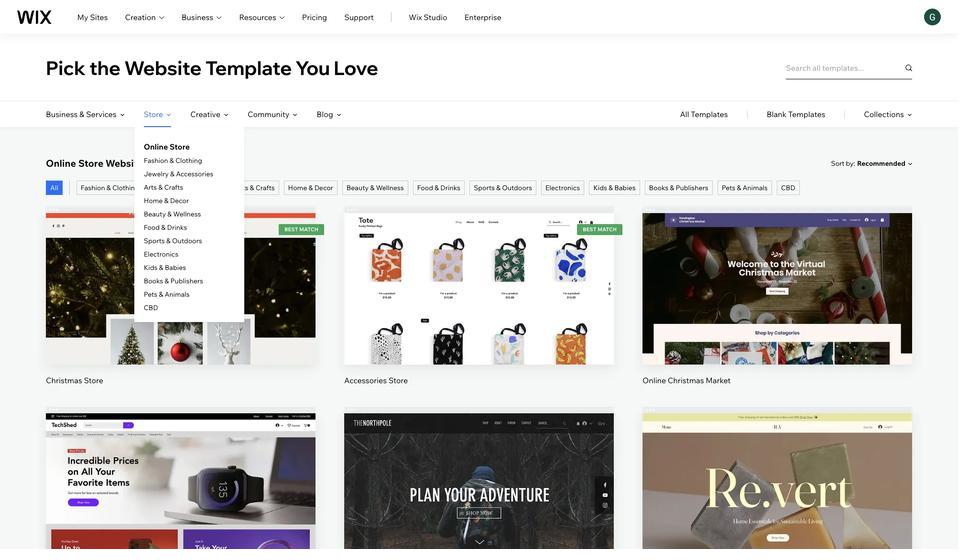 Task type: describe. For each thing, give the bounding box(es) containing it.
1 horizontal spatial electronics link
[[541, 181, 584, 195]]

online christmas market
[[643, 376, 731, 386]]

0 vertical spatial drinks
[[441, 184, 460, 192]]

electronics inside online store fashion & clothing jewelry & accessories arts & crafts home & decor beauty & wellness food & drinks sports & outdoors electronics kids & babies books & publishers pets & animals cbd
[[144, 250, 178, 259]]

sites
[[90, 12, 108, 22]]

drinks inside online store fashion & clothing jewelry & accessories arts & crafts home & decor beauty & wellness food & drinks sports & outdoors electronics kids & babies books & publishers pets & animals cbd
[[167, 223, 187, 232]]

0 horizontal spatial fashion
[[81, 184, 105, 192]]

profile image image
[[924, 9, 941, 25]]

view for edit button related to online store website templates - backpack store image on the bottom of the page
[[470, 503, 488, 513]]

recommended
[[857, 159, 906, 168]]

all for all
[[50, 184, 58, 192]]

fashion inside online store fashion & clothing jewelry & accessories arts & crafts home & decor beauty & wellness food & drinks sports & outdoors electronics kids & babies books & publishers pets & animals cbd
[[144, 156, 168, 165]]

blank templates link
[[767, 101, 825, 127]]

1 horizontal spatial food & drinks link
[[413, 181, 465, 195]]

christmas store group
[[46, 207, 316, 386]]

jewelry inside online store fashion & clothing jewelry & accessories arts & crafts home & decor beauty & wellness food & drinks sports & outdoors electronics kids & babies books & publishers pets & animals cbd
[[144, 170, 169, 178]]

home inside online store fashion & clothing jewelry & accessories arts & crafts home & decor beauty & wellness food & drinks sports & outdoors electronics kids & babies books & publishers pets & animals cbd
[[144, 197, 163, 205]]

edit button for online store website templates - backpack store image on the bottom of the page
[[456, 464, 502, 487]]

cbd inside online store fashion & clothing jewelry & accessories arts & crafts home & decor beauty & wellness food & drinks sports & outdoors electronics kids & babies books & publishers pets & animals cbd
[[144, 304, 158, 312]]

books & publishers
[[649, 184, 708, 192]]

business & services
[[46, 109, 117, 119]]

community
[[248, 109, 289, 119]]

0 vertical spatial food
[[417, 184, 433, 192]]

enterprise
[[465, 12, 501, 22]]

& inside food & drinks link
[[435, 184, 439, 192]]

1 vertical spatial accessories
[[185, 184, 222, 192]]

clothing inside online store fashion & clothing jewelry & accessories arts & crafts home & decor beauty & wellness food & drinks sports & outdoors electronics kids & babies books & publishers pets & animals cbd
[[175, 156, 202, 165]]

food & drinks link inside categories by subject element
[[144, 223, 187, 232]]

view for edit button in online christmas market group
[[769, 302, 786, 312]]

christmas inside "group"
[[46, 376, 82, 386]]

0 vertical spatial kids & babies link
[[589, 181, 640, 195]]

view button for edit button corresponding to online store website templates - electronics store image at the left bottom
[[158, 496, 203, 519]]

0 vertical spatial home & decor link
[[284, 181, 338, 195]]

online for online christmas market
[[643, 376, 666, 386]]

enterprise link
[[465, 11, 501, 23]]

& inside kids & babies link
[[609, 184, 613, 192]]

sports inside online store fashion & clothing jewelry & accessories arts & crafts home & decor beauty & wellness food & drinks sports & outdoors electronics kids & babies books & publishers pets & animals cbd
[[144, 237, 165, 245]]

0 vertical spatial electronics
[[546, 184, 580, 192]]

blank
[[767, 109, 787, 119]]

1 vertical spatial cbd link
[[144, 304, 158, 312]]

edit button for online store website templates - home goods store "image"
[[755, 464, 800, 487]]

publishers inside online store fashion & clothing jewelry & accessories arts & crafts home & decor beauty & wellness food & drinks sports & outdoors electronics kids & babies books & publishers pets & animals cbd
[[170, 277, 203, 285]]

christmas store
[[46, 376, 103, 386]]

arts & crafts
[[235, 184, 275, 192]]

wix studio
[[409, 12, 447, 22]]

fashion & clothing
[[81, 184, 139, 192]]

1 vertical spatial books & publishers link
[[144, 277, 203, 285]]

Search search field
[[786, 56, 912, 79]]

templates for all templates
[[691, 109, 728, 119]]

0 horizontal spatial beauty & wellness link
[[144, 210, 201, 219]]

creative
[[190, 109, 220, 119]]

food inside online store fashion & clothing jewelry & accessories arts & crafts home & decor beauty & wellness food & drinks sports & outdoors electronics kids & babies books & publishers pets & animals cbd
[[144, 223, 160, 232]]

edit for edit button related to online store website templates - backpack store image on the bottom of the page
[[472, 470, 486, 480]]

online christmas market group
[[643, 207, 912, 386]]

1 horizontal spatial crafts
[[256, 184, 275, 192]]

store for accessories store
[[389, 376, 408, 386]]

beauty & wellness
[[347, 184, 404, 192]]

by:
[[846, 159, 855, 168]]

0 vertical spatial books & publishers link
[[645, 181, 713, 195]]

0 vertical spatial decor
[[314, 184, 333, 192]]

all templates link
[[680, 101, 728, 127]]

pets inside online store fashion & clothing jewelry & accessories arts & crafts home & decor beauty & wellness food & drinks sports & outdoors electronics kids & babies books & publishers pets & animals cbd
[[144, 290, 157, 299]]

1 vertical spatial kids & babies link
[[144, 263, 186, 272]]

pick the website template you love
[[46, 56, 378, 80]]

& inside the sports & outdoors link
[[496, 184, 501, 192]]

& inside books & publishers link
[[670, 184, 674, 192]]

0 horizontal spatial clothing
[[112, 184, 139, 192]]

view for edit button for online store website templates - home goods store "image"
[[769, 503, 786, 513]]

market
[[706, 376, 731, 386]]

christmas inside group
[[668, 376, 704, 386]]

0 horizontal spatial templates
[[145, 157, 192, 169]]

1 vertical spatial sports & outdoors link
[[144, 237, 202, 245]]

1 horizontal spatial publishers
[[676, 184, 708, 192]]

outdoors inside online store fashion & clothing jewelry & accessories arts & crafts home & decor beauty & wellness food & drinks sports & outdoors electronics kids & babies books & publishers pets & animals cbd
[[172, 237, 202, 245]]

online store website templates - online christmas market image
[[643, 213, 912, 365]]

sort
[[831, 159, 845, 168]]

pets & animals link inside categories by subject element
[[144, 290, 190, 299]]

& inside home & decor link
[[309, 184, 313, 192]]

sports & outdoors
[[474, 184, 532, 192]]

1 horizontal spatial sports & outdoors link
[[470, 181, 536, 195]]

1 horizontal spatial beauty
[[347, 184, 369, 192]]

online store fashion & clothing jewelry & accessories arts & crafts home & decor beauty & wellness food & drinks sports & outdoors electronics kids & babies books & publishers pets & animals cbd
[[144, 142, 213, 312]]

1 horizontal spatial arts
[[235, 184, 248, 192]]

generic categories element
[[680, 101, 912, 127]]

0 vertical spatial wellness
[[376, 184, 404, 192]]

arts inside online store fashion & clothing jewelry & accessories arts & crafts home & decor beauty & wellness food & drinks sports & outdoors electronics kids & babies books & publishers pets & animals cbd
[[144, 183, 157, 192]]

all for all templates
[[680, 109, 689, 119]]

1 vertical spatial electronics link
[[144, 250, 178, 259]]

1 horizontal spatial cbd
[[781, 184, 796, 192]]

categories by subject element
[[46, 101, 341, 322]]

wix studio link
[[409, 11, 447, 23]]

view button for edit button for online store website templates - home goods store "image"
[[755, 496, 800, 519]]

love
[[334, 56, 378, 80]]

edit for edit button for online store website templates - home goods store "image"
[[770, 470, 785, 480]]

online store website templates - home goods store image
[[643, 414, 912, 549]]

sort by:
[[831, 159, 855, 168]]

pick
[[46, 56, 86, 80]]

0 vertical spatial sports
[[474, 184, 495, 192]]

books inside online store fashion & clothing jewelry & accessories arts & crafts home & decor beauty & wellness food & drinks sports & outdoors electronics kids & babies books & publishers pets & animals cbd
[[144, 277, 163, 285]]

1 vertical spatial fashion & clothing link
[[76, 181, 143, 195]]

edit button for online store website templates - online christmas market image
[[755, 263, 800, 286]]



Task type: vqa. For each thing, say whether or not it's contained in the screenshot.
ARTIST
no



Task type: locate. For each thing, give the bounding box(es) containing it.
template
[[205, 56, 292, 80]]

online store website templates - accessories store image
[[344, 213, 614, 365]]

0 horizontal spatial sports
[[144, 237, 165, 245]]

accessories store group
[[344, 207, 614, 386]]

1 horizontal spatial arts & crafts link
[[231, 181, 279, 195]]

food
[[417, 184, 433, 192], [144, 223, 160, 232]]

1 vertical spatial all
[[50, 184, 58, 192]]

1 horizontal spatial christmas
[[668, 376, 704, 386]]

online for online store fashion & clothing jewelry & accessories arts & crafts home & decor beauty & wellness food & drinks sports & outdoors electronics kids & babies books & publishers pets & animals cbd
[[144, 142, 168, 152]]

publishers
[[676, 184, 708, 192], [170, 277, 203, 285]]

kids inside online store fashion & clothing jewelry & accessories arts & crafts home & decor beauty & wellness food & drinks sports & outdoors electronics kids & babies books & publishers pets & animals cbd
[[144, 263, 158, 272]]

1 horizontal spatial home
[[288, 184, 307, 192]]

animals inside online store fashion & clothing jewelry & accessories arts & crafts home & decor beauty & wellness food & drinks sports & outdoors electronics kids & babies books & publishers pets & animals cbd
[[165, 290, 190, 299]]

2 christmas from the left
[[668, 376, 704, 386]]

0 horizontal spatial christmas
[[46, 376, 82, 386]]

store for online store fashion & clothing jewelry & accessories arts & crafts home & decor beauty & wellness food & drinks sports & outdoors electronics kids & babies books & publishers pets & animals cbd
[[170, 142, 190, 152]]

support
[[344, 12, 374, 22]]

1 horizontal spatial kids
[[593, 184, 607, 192]]

0 vertical spatial sports & outdoors link
[[470, 181, 536, 195]]

1 horizontal spatial business
[[182, 12, 213, 22]]

books & publishers link
[[645, 181, 713, 195], [144, 277, 203, 285]]

0 vertical spatial beauty & wellness link
[[342, 181, 408, 195]]

jewelry & accessories
[[152, 184, 222, 192]]

pricing
[[302, 12, 327, 22]]

edit for edit button corresponding to online store website templates - electronics store image at the left bottom
[[174, 470, 188, 480]]

1 horizontal spatial electronics
[[546, 184, 580, 192]]

home & decor link
[[284, 181, 338, 195], [144, 197, 189, 205]]

crafts inside online store fashion & clothing jewelry & accessories arts & crafts home & decor beauty & wellness food & drinks sports & outdoors electronics kids & babies books & publishers pets & animals cbd
[[164, 183, 183, 192]]

fashion
[[144, 156, 168, 165], [81, 184, 105, 192]]

business for business
[[182, 12, 213, 22]]

0 vertical spatial kids
[[593, 184, 607, 192]]

1 horizontal spatial fashion
[[144, 156, 168, 165]]

collections
[[864, 109, 904, 119]]

1 vertical spatial food
[[144, 223, 160, 232]]

1 vertical spatial pets
[[144, 290, 157, 299]]

1 vertical spatial home & decor link
[[144, 197, 189, 205]]

templates for blank templates
[[788, 109, 825, 119]]

website for the
[[124, 56, 202, 80]]

outdoors
[[502, 184, 532, 192], [172, 237, 202, 245]]

view button for edit button in online christmas market group
[[755, 296, 800, 319]]

all inside generic categories element
[[680, 109, 689, 119]]

online
[[144, 142, 168, 152], [46, 157, 76, 169], [643, 376, 666, 386]]

accessories inside group
[[344, 376, 387, 386]]

1 vertical spatial jewelry
[[152, 184, 177, 192]]

outdoors inside the sports & outdoors link
[[502, 184, 532, 192]]

all templates
[[680, 109, 728, 119]]

1 vertical spatial wellness
[[173, 210, 201, 219]]

arts & crafts link inside categories by subject element
[[144, 183, 183, 192]]

1 vertical spatial online
[[46, 157, 76, 169]]

blank templates
[[767, 109, 825, 119]]

0 vertical spatial cbd
[[781, 184, 796, 192]]

1 horizontal spatial pets
[[722, 184, 735, 192]]

0 vertical spatial jewelry
[[144, 170, 169, 178]]

business for business & services
[[46, 109, 78, 119]]

0 vertical spatial business
[[182, 12, 213, 22]]

view
[[769, 302, 786, 312], [172, 503, 190, 513], [470, 503, 488, 513], [769, 503, 786, 513]]

arts & crafts link
[[231, 181, 279, 195], [144, 183, 183, 192]]

crafts down online store "link"
[[164, 183, 183, 192]]

& inside fashion & clothing link
[[107, 184, 111, 192]]

books
[[649, 184, 668, 192], [144, 277, 163, 285]]

1 horizontal spatial outdoors
[[502, 184, 532, 192]]

1 horizontal spatial animals
[[743, 184, 768, 192]]

&
[[79, 109, 84, 119], [170, 156, 174, 165], [170, 170, 175, 178], [158, 183, 163, 192], [107, 184, 111, 192], [179, 184, 183, 192], [250, 184, 254, 192], [309, 184, 313, 192], [370, 184, 375, 192], [435, 184, 439, 192], [496, 184, 501, 192], [609, 184, 613, 192], [670, 184, 674, 192], [737, 184, 741, 192], [164, 197, 169, 205], [167, 210, 172, 219], [161, 223, 166, 232], [166, 237, 171, 245], [159, 263, 163, 272], [165, 277, 169, 285], [159, 290, 163, 299]]

blog
[[317, 109, 333, 119]]

store for christmas store
[[84, 376, 103, 386]]

0 horizontal spatial business
[[46, 109, 78, 119]]

0 horizontal spatial fashion & clothing link
[[76, 181, 143, 195]]

1 horizontal spatial templates
[[691, 109, 728, 119]]

1 horizontal spatial food
[[417, 184, 433, 192]]

1 vertical spatial drinks
[[167, 223, 187, 232]]

1 horizontal spatial drinks
[[441, 184, 460, 192]]

website for store
[[106, 157, 143, 169]]

edit
[[770, 270, 785, 280], [174, 470, 188, 480], [472, 470, 486, 480], [770, 470, 785, 480]]

jewelry & accessories link up the jewelry & accessories in the left of the page
[[144, 170, 213, 178]]

1 vertical spatial kids
[[144, 263, 158, 272]]

babies inside online store fashion & clothing jewelry & accessories arts & crafts home & decor beauty & wellness food & drinks sports & outdoors electronics kids & babies books & publishers pets & animals cbd
[[165, 263, 186, 272]]

jewelry & accessories link down online store "link"
[[148, 181, 226, 195]]

kids
[[593, 184, 607, 192], [144, 263, 158, 272]]

all link
[[46, 181, 63, 195]]

& inside jewelry & accessories link
[[179, 184, 183, 192]]

0 horizontal spatial electronics
[[144, 250, 178, 259]]

0 vertical spatial publishers
[[676, 184, 708, 192]]

beauty
[[347, 184, 369, 192], [144, 210, 166, 219]]

0 horizontal spatial cbd link
[[144, 304, 158, 312]]

crafts
[[164, 183, 183, 192], [256, 184, 275, 192]]

view button inside online christmas market group
[[755, 296, 800, 319]]

1 horizontal spatial online
[[144, 142, 168, 152]]

arts
[[144, 183, 157, 192], [235, 184, 248, 192]]

crafts left home & decor
[[256, 184, 275, 192]]

clothing
[[175, 156, 202, 165], [112, 184, 139, 192]]

1 horizontal spatial decor
[[314, 184, 333, 192]]

1 vertical spatial babies
[[165, 263, 186, 272]]

0 horizontal spatial food & drinks link
[[144, 223, 187, 232]]

decor
[[314, 184, 333, 192], [170, 197, 189, 205]]

beauty & wellness link
[[342, 181, 408, 195], [144, 210, 201, 219]]

0 horizontal spatial arts & crafts link
[[144, 183, 183, 192]]

online store website templates - electronics store image
[[46, 414, 316, 549]]

accessories inside online store fashion & clothing jewelry & accessories arts & crafts home & decor beauty & wellness food & drinks sports & outdoors electronics kids & babies books & publishers pets & animals cbd
[[176, 170, 213, 178]]

babies
[[615, 184, 636, 192], [165, 263, 186, 272]]

pets & animals
[[722, 184, 768, 192]]

online store website templates - christmas store image
[[46, 213, 316, 365]]

business inside popup button
[[182, 12, 213, 22]]

1 horizontal spatial kids & babies link
[[589, 181, 640, 195]]

0 vertical spatial website
[[124, 56, 202, 80]]

all
[[680, 109, 689, 119], [50, 184, 58, 192]]

& inside arts & crafts link
[[250, 184, 254, 192]]

drinks
[[441, 184, 460, 192], [167, 223, 187, 232]]

1 horizontal spatial home & decor link
[[284, 181, 338, 195]]

2 horizontal spatial templates
[[788, 109, 825, 119]]

creation button
[[125, 11, 164, 23]]

0 horizontal spatial kids & babies link
[[144, 263, 186, 272]]

studio
[[424, 12, 447, 22]]

& inside pets & animals link
[[737, 184, 741, 192]]

0 horizontal spatial wellness
[[173, 210, 201, 219]]

None search field
[[786, 56, 912, 79]]

fashion & clothing link down online store "link"
[[144, 156, 202, 165]]

view button
[[755, 296, 800, 319], [158, 496, 203, 519], [456, 496, 502, 519], [755, 496, 800, 519]]

categories. use the left and right arrow keys to navigate the menu element
[[0, 101, 958, 322]]

0 vertical spatial accessories
[[176, 170, 213, 178]]

0 vertical spatial babies
[[615, 184, 636, 192]]

online store website templates - backpack store image
[[344, 414, 614, 549]]

my sites
[[77, 12, 108, 22]]

store inside group
[[389, 376, 408, 386]]

templates
[[691, 109, 728, 119], [788, 109, 825, 119], [145, 157, 192, 169]]

food & drinks
[[417, 184, 460, 192]]

edit inside online christmas market group
[[770, 270, 785, 280]]

creation
[[125, 12, 156, 22]]

0 horizontal spatial all
[[50, 184, 58, 192]]

electronics link
[[541, 181, 584, 195], [144, 250, 178, 259]]

1 horizontal spatial babies
[[615, 184, 636, 192]]

accessories store
[[344, 376, 408, 386]]

1 horizontal spatial books
[[649, 184, 668, 192]]

0 horizontal spatial cbd
[[144, 304, 158, 312]]

support link
[[344, 11, 374, 23]]

0 horizontal spatial pets
[[144, 290, 157, 299]]

0 horizontal spatial crafts
[[164, 183, 183, 192]]

0 vertical spatial home
[[288, 184, 307, 192]]

1 horizontal spatial all
[[680, 109, 689, 119]]

1 vertical spatial electronics
[[144, 250, 178, 259]]

fashion down the online store website templates
[[81, 184, 105, 192]]

accessories
[[176, 170, 213, 178], [185, 184, 222, 192], [344, 376, 387, 386]]

resources
[[239, 12, 276, 22]]

0 vertical spatial jewelry & accessories link
[[144, 170, 213, 178]]

1 vertical spatial outdoors
[[172, 237, 202, 245]]

you
[[296, 56, 330, 80]]

clothing down the online store website templates
[[112, 184, 139, 192]]

1 vertical spatial beauty
[[144, 210, 166, 219]]

0 horizontal spatial home & decor link
[[144, 197, 189, 205]]

beauty down the jewelry & accessories in the left of the page
[[144, 210, 166, 219]]

1 vertical spatial business
[[46, 109, 78, 119]]

0 vertical spatial outdoors
[[502, 184, 532, 192]]

0 horizontal spatial publishers
[[170, 277, 203, 285]]

services
[[86, 109, 117, 119]]

online inside group
[[643, 376, 666, 386]]

2 vertical spatial online
[[643, 376, 666, 386]]

home right arts & crafts
[[288, 184, 307, 192]]

home down the jewelry & accessories in the left of the page
[[144, 197, 163, 205]]

pricing link
[[302, 11, 327, 23]]

view for edit button corresponding to online store website templates - electronics store image at the left bottom
[[172, 503, 190, 513]]

website
[[124, 56, 202, 80], [106, 157, 143, 169]]

fashion & clothing link down the online store website templates
[[76, 181, 143, 195]]

edit button inside online christmas market group
[[755, 263, 800, 286]]

1 horizontal spatial cbd link
[[777, 181, 800, 195]]

wix
[[409, 12, 422, 22]]

business inside categories by subject element
[[46, 109, 78, 119]]

jewelry
[[144, 170, 169, 178], [152, 184, 177, 192]]

the
[[89, 56, 121, 80]]

store inside online store fashion & clothing jewelry & accessories arts & crafts home & decor beauty & wellness food & drinks sports & outdoors electronics kids & babies books & publishers pets & animals cbd
[[170, 142, 190, 152]]

0 horizontal spatial arts
[[144, 183, 157, 192]]

cbd
[[781, 184, 796, 192], [144, 304, 158, 312]]

online store website templates
[[46, 157, 192, 169]]

& inside beauty & wellness link
[[370, 184, 375, 192]]

resources button
[[239, 11, 285, 23]]

1 vertical spatial clothing
[[112, 184, 139, 192]]

0 vertical spatial animals
[[743, 184, 768, 192]]

1 christmas from the left
[[46, 376, 82, 386]]

1 horizontal spatial pets & animals link
[[718, 181, 772, 195]]

pets & animals link
[[718, 181, 772, 195], [144, 290, 190, 299]]

0 horizontal spatial food
[[144, 223, 160, 232]]

fashion & clothing link
[[144, 156, 202, 165], [76, 181, 143, 195]]

kids & babies
[[593, 184, 636, 192]]

1 vertical spatial pets & animals link
[[144, 290, 190, 299]]

0 horizontal spatial books
[[144, 277, 163, 285]]

cbd link
[[777, 181, 800, 195], [144, 304, 158, 312]]

business
[[182, 12, 213, 22], [46, 109, 78, 119]]

home & decor
[[288, 184, 333, 192]]

online for online store website templates
[[46, 157, 76, 169]]

store inside "group"
[[84, 376, 103, 386]]

0 horizontal spatial animals
[[165, 290, 190, 299]]

kids & babies link
[[589, 181, 640, 195], [144, 263, 186, 272]]

0 vertical spatial electronics link
[[541, 181, 584, 195]]

my
[[77, 12, 88, 22]]

0 horizontal spatial online
[[46, 157, 76, 169]]

jewelry & accessories link
[[144, 170, 213, 178], [148, 181, 226, 195]]

beauty right home & decor
[[347, 184, 369, 192]]

business button
[[182, 11, 222, 23]]

0 vertical spatial pets & animals link
[[718, 181, 772, 195]]

1 horizontal spatial fashion & clothing link
[[144, 156, 202, 165]]

online store link
[[144, 141, 190, 153]]

edit button
[[755, 263, 800, 286], [158, 464, 203, 487], [456, 464, 502, 487], [755, 464, 800, 487]]

1 vertical spatial home
[[144, 197, 163, 205]]

pets
[[722, 184, 735, 192], [144, 290, 157, 299]]

food & drinks link
[[413, 181, 465, 195], [144, 223, 187, 232]]

sports
[[474, 184, 495, 192], [144, 237, 165, 245]]

decor inside online store fashion & clothing jewelry & accessories arts & crafts home & decor beauty & wellness food & drinks sports & outdoors electronics kids & babies books & publishers pets & animals cbd
[[170, 197, 189, 205]]

fashion down online store "link"
[[144, 156, 168, 165]]

view button for edit button related to online store website templates - backpack store image on the bottom of the page
[[456, 496, 502, 519]]

edit for edit button in online christmas market group
[[770, 270, 785, 280]]

sports & outdoors link
[[470, 181, 536, 195], [144, 237, 202, 245]]

clothing down online store "link"
[[175, 156, 202, 165]]

home
[[288, 184, 307, 192], [144, 197, 163, 205]]

online inside online store fashion & clothing jewelry & accessories arts & crafts home & decor beauty & wellness food & drinks sports & outdoors electronics kids & babies books & publishers pets & animals cbd
[[144, 142, 168, 152]]

1 vertical spatial jewelry & accessories link
[[148, 181, 226, 195]]

1 horizontal spatial sports
[[474, 184, 495, 192]]

store
[[144, 109, 163, 119], [170, 142, 190, 152], [78, 157, 103, 169], [84, 376, 103, 386], [389, 376, 408, 386]]

beauty inside online store fashion & clothing jewelry & accessories arts & crafts home & decor beauty & wellness food & drinks sports & outdoors electronics kids & babies books & publishers pets & animals cbd
[[144, 210, 166, 219]]

wellness inside online store fashion & clothing jewelry & accessories arts & crafts home & decor beauty & wellness food & drinks sports & outdoors electronics kids & babies books & publishers pets & animals cbd
[[173, 210, 201, 219]]

0 vertical spatial clothing
[[175, 156, 202, 165]]

edit button for online store website templates - electronics store image at the left bottom
[[158, 464, 203, 487]]

0 vertical spatial online
[[144, 142, 168, 152]]

1 vertical spatial fashion
[[81, 184, 105, 192]]

electronics
[[546, 184, 580, 192], [144, 250, 178, 259]]

0 horizontal spatial babies
[[165, 263, 186, 272]]

my sites link
[[77, 11, 108, 23]]

view inside online christmas market group
[[769, 302, 786, 312]]

store for online store website templates
[[78, 157, 103, 169]]

animals
[[743, 184, 768, 192], [165, 290, 190, 299]]

christmas
[[46, 376, 82, 386], [668, 376, 704, 386]]



